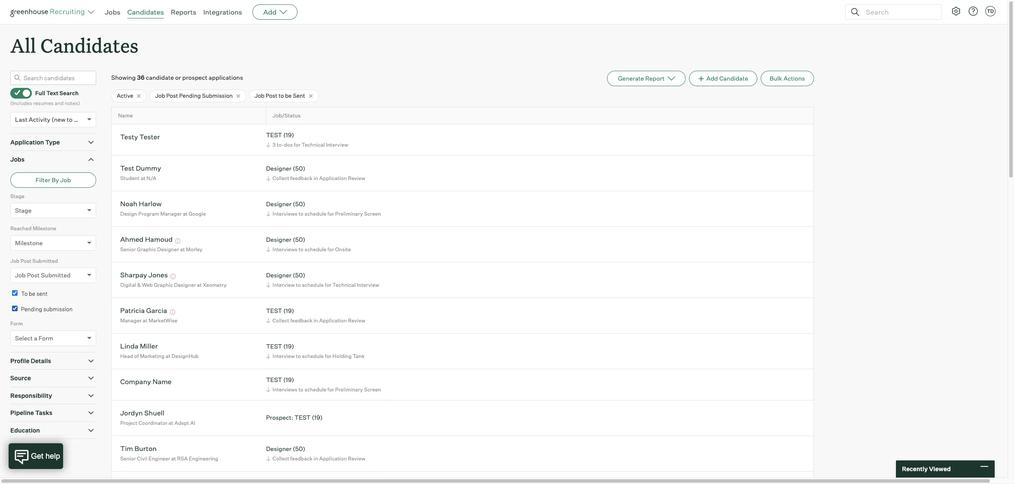 Task type: locate. For each thing, give the bounding box(es) containing it.
schedule left onsite
[[305, 246, 326, 253]]

prospect
[[182, 74, 207, 81]]

1 review from the top
[[348, 175, 365, 182]]

rsa
[[177, 456, 188, 462]]

(50) inside designer (50) interview to schedule for technical interview
[[293, 272, 305, 279]]

0 vertical spatial job post submitted
[[10, 258, 58, 264]]

0 vertical spatial name
[[118, 112, 133, 119]]

for down holding
[[328, 387, 334, 393]]

to up designer (50) interviews to schedule for onsite
[[299, 211, 303, 217]]

job post submitted element
[[10, 257, 96, 289]]

1 interviews to schedule for preliminary screen link from the top
[[265, 210, 383, 218]]

technical inside test (19) 3 to-dos for technical interview
[[302, 142, 325, 148]]

a
[[34, 335, 37, 342]]

technical down onsite
[[333, 282, 356, 288]]

2 collect from the top
[[273, 318, 289, 324]]

Search text field
[[864, 6, 933, 18]]

(19) inside test (19) interview to schedule for holding tank
[[283, 343, 294, 351]]

preliminary up onsite
[[335, 211, 363, 217]]

to up test (19) collect feedback in application review
[[296, 282, 301, 288]]

1 vertical spatial in
[[314, 318, 318, 324]]

graphic down ahmed hamoud link
[[137, 246, 156, 253]]

jobs down the application type
[[10, 156, 25, 163]]

test (19) interview to schedule for holding tank
[[266, 343, 365, 360]]

3 review from the top
[[348, 456, 365, 462]]

1 vertical spatial form
[[39, 335, 53, 342]]

0 vertical spatial interviews
[[273, 211, 297, 217]]

technical
[[302, 142, 325, 148], [333, 282, 356, 288]]

1 vertical spatial jobs
[[10, 156, 25, 163]]

schedule left holding
[[302, 353, 324, 360]]

0 vertical spatial manager
[[160, 211, 182, 217]]

preliminary down holding
[[335, 387, 363, 393]]

to inside test (19) interviews to schedule for preliminary screen
[[299, 387, 303, 393]]

3 (50) from the top
[[293, 236, 305, 244]]

application inside test (19) collect feedback in application review
[[319, 318, 347, 324]]

google
[[189, 211, 206, 217]]

schedule down interview to schedule for holding tank link
[[305, 387, 326, 393]]

job post submitted down the reached milestone element
[[10, 258, 58, 264]]

designer inside designer (50) interviews to schedule for onsite
[[266, 236, 291, 244]]

engineering
[[189, 456, 218, 462]]

at left adept
[[169, 420, 173, 427]]

schedule inside designer (50) interviews to schedule for preliminary screen
[[305, 211, 326, 217]]

1 horizontal spatial manager
[[160, 211, 182, 217]]

interview
[[326, 142, 348, 148], [273, 282, 295, 288], [357, 282, 379, 288], [273, 353, 295, 360]]

marketing
[[140, 353, 165, 360]]

technical for (50)
[[333, 282, 356, 288]]

be
[[285, 92, 292, 99], [29, 291, 35, 298]]

to up prospect: test (19)
[[299, 387, 303, 393]]

2 senior from the top
[[120, 456, 136, 462]]

milestone down stage element
[[33, 225, 56, 232]]

at down patricia garcia link at the left bottom
[[143, 318, 147, 324]]

schedule for designer (50) interview to schedule for technical interview
[[302, 282, 324, 288]]

1 vertical spatial graphic
[[154, 282, 173, 288]]

add for add candidate
[[706, 75, 718, 82]]

0 vertical spatial collect
[[273, 175, 289, 182]]

for inside designer (50) interviews to schedule for onsite
[[328, 246, 334, 253]]

for
[[294, 142, 301, 148], [328, 211, 334, 217], [328, 246, 334, 253], [325, 282, 331, 288], [325, 353, 331, 360], [328, 387, 334, 393]]

screen
[[364, 211, 381, 217], [364, 387, 381, 393]]

0 vertical spatial collect feedback in application review link
[[265, 174, 367, 182]]

pending down to be sent
[[21, 306, 42, 313]]

1 feedback from the top
[[290, 175, 313, 182]]

linda miller head of marketing at designhub
[[120, 342, 199, 360]]

for up test (19) collect feedback in application review
[[325, 282, 331, 288]]

1 vertical spatial technical
[[333, 282, 356, 288]]

0 vertical spatial screen
[[364, 211, 381, 217]]

1 horizontal spatial jobs
[[105, 8, 120, 16]]

bulk
[[770, 75, 782, 82]]

test inside test (19) interviews to schedule for preliminary screen
[[266, 377, 282, 384]]

1 vertical spatial interviews to schedule for preliminary screen link
[[265, 386, 383, 394]]

1 horizontal spatial add
[[706, 75, 718, 82]]

0 vertical spatial add
[[263, 8, 277, 16]]

feedback for tim burton
[[290, 456, 313, 462]]

screen inside designer (50) interviews to schedule for preliminary screen
[[364, 211, 381, 217]]

(50) down the 3 to-dos for technical interview link
[[293, 165, 305, 172]]

schedule inside designer (50) interview to schedule for technical interview
[[302, 282, 324, 288]]

designer (50) collect feedback in application review down prospect: test (19)
[[266, 446, 365, 462]]

graphic down jones
[[154, 282, 173, 288]]

coordinator
[[139, 420, 167, 427]]

to inside designer (50) interviews to schedule for onsite
[[299, 246, 303, 253]]

submitted down the reached milestone element
[[32, 258, 58, 264]]

0 vertical spatial pending
[[179, 92, 201, 99]]

interviews inside test (19) interviews to schedule for preliminary screen
[[273, 387, 297, 393]]

sharpay jones has been in technical interview for more than 14 days image
[[169, 275, 177, 280]]

engineer
[[148, 456, 170, 462]]

application for senior civil engineer at rsa engineering
[[319, 456, 347, 462]]

to inside designer (50) interviews to schedule for preliminary screen
[[299, 211, 303, 217]]

full
[[35, 90, 45, 97]]

candidates down 'jobs' 'link'
[[40, 33, 138, 58]]

form right a
[[39, 335, 53, 342]]

text
[[46, 90, 58, 97]]

1 vertical spatial interviews
[[273, 246, 297, 253]]

technical inside designer (50) interview to schedule for technical interview
[[333, 282, 356, 288]]

for for designer (50) interviews to schedule for onsite
[[328, 246, 334, 253]]

(50) inside designer (50) interviews to schedule for onsite
[[293, 236, 305, 244]]

designer (50) collect feedback in application review for dummy
[[266, 165, 365, 182]]

tester
[[139, 133, 160, 141]]

at left rsa on the left bottom of page
[[171, 456, 176, 462]]

for inside test (19) interview to schedule for holding tank
[[325, 353, 331, 360]]

0 vertical spatial feedback
[[290, 175, 313, 182]]

senior graphic designer at morley
[[120, 246, 202, 253]]

recently
[[902, 466, 928, 473]]

post down reached
[[21, 258, 31, 264]]

reached milestone element
[[10, 225, 96, 257]]

designer
[[266, 165, 291, 172], [266, 201, 291, 208], [266, 236, 291, 244], [157, 246, 179, 253], [266, 272, 291, 279], [174, 282, 196, 288], [266, 446, 291, 453]]

1 vertical spatial collect
[[273, 318, 289, 324]]

for right 'dos'
[[294, 142, 301, 148]]

1 screen from the top
[[364, 211, 381, 217]]

1 vertical spatial add
[[706, 75, 718, 82]]

review for tim burton
[[348, 456, 365, 462]]

candidates right 'jobs' 'link'
[[127, 8, 164, 16]]

ahmed hamoud
[[120, 235, 173, 244]]

2 in from the top
[[314, 318, 318, 324]]

1 vertical spatial review
[[348, 318, 365, 324]]

interviews to schedule for preliminary screen link
[[265, 210, 383, 218], [265, 386, 383, 394]]

to inside designer (50) interview to schedule for technical interview
[[296, 282, 301, 288]]

ahmed hamoud link
[[120, 235, 173, 245]]

sharpay
[[120, 271, 147, 280]]

interviews to schedule for preliminary screen link up designer (50) interviews to schedule for onsite
[[265, 210, 383, 218]]

stage
[[10, 193, 24, 200], [15, 207, 32, 214]]

2 collect feedback in application review link from the top
[[265, 317, 367, 325]]

for inside test (19) interviews to schedule for preliminary screen
[[328, 387, 334, 393]]

for inside test (19) 3 to-dos for technical interview
[[294, 142, 301, 148]]

to up designer (50) interview to schedule for technical interview
[[299, 246, 303, 253]]

2 vertical spatial collect
[[273, 456, 289, 462]]

(19) for test (19) collect feedback in application review
[[283, 308, 294, 315]]

2 interviews to schedule for preliminary screen link from the top
[[265, 386, 383, 394]]

resumes
[[33, 100, 54, 107]]

test inside test (19) collect feedback in application review
[[266, 308, 282, 315]]

technical for (19)
[[302, 142, 325, 148]]

profile
[[10, 358, 29, 365]]

0 horizontal spatial be
[[29, 291, 35, 298]]

1 vertical spatial screen
[[364, 387, 381, 393]]

candidate
[[719, 75, 748, 82]]

reset
[[23, 448, 39, 456]]

(50) for noah harlow
[[293, 201, 305, 208]]

to for test (19) interviews to schedule for preliminary screen
[[299, 387, 303, 393]]

in inside test (19) collect feedback in application review
[[314, 318, 318, 324]]

3 to-dos for technical interview link
[[265, 141, 350, 149]]

review inside test (19) collect feedback in application review
[[348, 318, 365, 324]]

name down active
[[118, 112, 133, 119]]

reports link
[[171, 8, 196, 16]]

preliminary for (50)
[[335, 211, 363, 217]]

at inside test dummy student at n/a
[[141, 175, 145, 182]]

schedule inside designer (50) interviews to schedule for onsite
[[305, 246, 326, 253]]

be left sent
[[285, 92, 292, 99]]

garcia
[[146, 307, 167, 315]]

(50) inside designer (50) interviews to schedule for preliminary screen
[[293, 201, 305, 208]]

milestone
[[33, 225, 56, 232], [15, 239, 43, 247]]

screen inside test (19) interviews to schedule for preliminary screen
[[364, 387, 381, 393]]

full text search (includes resumes and notes)
[[10, 90, 80, 107]]

tim
[[120, 445, 133, 454]]

senior inside tim burton senior civil engineer at rsa engineering
[[120, 456, 136, 462]]

2 vertical spatial interviews
[[273, 387, 297, 393]]

4 (50) from the top
[[293, 272, 305, 279]]

collect feedback in application review link for dummy
[[265, 174, 367, 182]]

interviews inside designer (50) interviews to schedule for onsite
[[273, 246, 297, 253]]

(19) inside test (19) interviews to schedule for preliminary screen
[[283, 377, 294, 384]]

post up job/status
[[266, 92, 277, 99]]

name right company
[[152, 378, 172, 387]]

1 horizontal spatial technical
[[333, 282, 356, 288]]

at right marketing
[[166, 353, 170, 360]]

feedback down the 3 to-dos for technical interview link
[[290, 175, 313, 182]]

2 feedback from the top
[[290, 318, 313, 324]]

interviews to schedule for preliminary screen link down interview to schedule for holding tank link
[[265, 386, 383, 394]]

designer for digital & web graphic designer at xeometry
[[266, 272, 291, 279]]

designer inside designer (50) interviews to schedule for preliminary screen
[[266, 201, 291, 208]]

interview inside test (19) 3 to-dos for technical interview
[[326, 142, 348, 148]]

generate report
[[618, 75, 665, 82]]

1 vertical spatial submitted
[[41, 272, 71, 279]]

test inside test (19) 3 to-dos for technical interview
[[266, 132, 282, 139]]

To be sent checkbox
[[12, 291, 18, 296]]

milestone down reached milestone
[[15, 239, 43, 247]]

job post submitted up the sent
[[15, 272, 71, 279]]

for left holding
[[325, 353, 331, 360]]

(19) inside test (19) collect feedback in application review
[[283, 308, 294, 315]]

3 collect feedback in application review link from the top
[[265, 455, 367, 463]]

manager
[[160, 211, 182, 217], [120, 318, 142, 324]]

0 vertical spatial designer (50) collect feedback in application review
[[266, 165, 365, 182]]

1 vertical spatial designer (50) collect feedback in application review
[[266, 446, 365, 462]]

preliminary inside test (19) interviews to schedule for preliminary screen
[[335, 387, 363, 393]]

0 vertical spatial senior
[[120, 246, 136, 253]]

0 vertical spatial submitted
[[32, 258, 58, 264]]

for inside designer (50) interview to schedule for technical interview
[[325, 282, 331, 288]]

configure image
[[951, 6, 961, 16]]

(50) down prospect: test (19)
[[293, 446, 305, 453]]

(19) inside test (19) 3 to-dos for technical interview
[[283, 132, 294, 139]]

feedback
[[290, 175, 313, 182], [290, 318, 313, 324], [290, 456, 313, 462]]

1 vertical spatial collect feedback in application review link
[[265, 317, 367, 325]]

1 vertical spatial feedback
[[290, 318, 313, 324]]

for inside designer (50) interviews to schedule for preliminary screen
[[328, 211, 334, 217]]

2 interviews from the top
[[273, 246, 297, 253]]

morley
[[186, 246, 202, 253]]

schedule inside test (19) interview to schedule for holding tank
[[302, 353, 324, 360]]

1 (50) from the top
[[293, 165, 305, 172]]

0 vertical spatial in
[[314, 175, 318, 182]]

0 horizontal spatial add
[[263, 8, 277, 16]]

1 horizontal spatial be
[[285, 92, 292, 99]]

pending down prospect
[[179, 92, 201, 99]]

1 vertical spatial preliminary
[[335, 387, 363, 393]]

be right to
[[29, 291, 35, 298]]

preliminary inside designer (50) interviews to schedule for preliminary screen
[[335, 211, 363, 217]]

(50) up the interviews to schedule for onsite link
[[293, 236, 305, 244]]

civil
[[137, 456, 147, 462]]

td button
[[985, 6, 996, 16]]

collect feedback in application review link
[[265, 174, 367, 182], [265, 317, 367, 325], [265, 455, 367, 463]]

2 vertical spatial collect feedback in application review link
[[265, 455, 367, 463]]

at left google
[[183, 211, 188, 217]]

1 designer (50) collect feedback in application review from the top
[[266, 165, 365, 182]]

0 vertical spatial be
[[285, 92, 292, 99]]

interviews inside designer (50) interviews to schedule for preliminary screen
[[273, 211, 297, 217]]

(19)
[[283, 132, 294, 139], [283, 308, 294, 315], [283, 343, 294, 351], [283, 377, 294, 384], [312, 414, 323, 422]]

jobs
[[105, 8, 120, 16], [10, 156, 25, 163]]

at left n/a
[[141, 175, 145, 182]]

2 vertical spatial feedback
[[290, 456, 313, 462]]

ahmed
[[120, 235, 143, 244]]

0 vertical spatial stage
[[10, 193, 24, 200]]

at
[[141, 175, 145, 182], [183, 211, 188, 217], [180, 246, 185, 253], [197, 282, 202, 288], [143, 318, 147, 324], [166, 353, 170, 360], [169, 420, 173, 427], [171, 456, 176, 462]]

form down pending submission option
[[10, 321, 23, 327]]

0 vertical spatial interviews to schedule for preliminary screen link
[[265, 210, 383, 218]]

schedule for designer (50) interviews to schedule for preliminary screen
[[305, 211, 326, 217]]

0 horizontal spatial manager
[[120, 318, 142, 324]]

1 senior from the top
[[120, 246, 136, 253]]

0 vertical spatial preliminary
[[335, 211, 363, 217]]

(50) up interview to schedule for technical interview link
[[293, 272, 305, 279]]

senior down 'ahmed'
[[120, 246, 136, 253]]

senior down tim
[[120, 456, 136, 462]]

sharpay jones link
[[120, 271, 168, 281]]

1 vertical spatial be
[[29, 291, 35, 298]]

2 review from the top
[[348, 318, 365, 324]]

(50) for test dummy
[[293, 165, 305, 172]]

1 horizontal spatial name
[[152, 378, 172, 387]]

head
[[120, 353, 133, 360]]

at inside tim burton senior civil engineer at rsa engineering
[[171, 456, 176, 462]]

technical right 'dos'
[[302, 142, 325, 148]]

submitted
[[32, 258, 58, 264], [41, 272, 71, 279]]

to inside test (19) interview to schedule for holding tank
[[296, 353, 301, 360]]

1 in from the top
[[314, 175, 318, 182]]

add inside popup button
[[263, 8, 277, 16]]

schedule for test (19) interview to schedule for holding tank
[[302, 353, 324, 360]]

3 in from the top
[[314, 456, 318, 462]]

at down "ahmed hamoud has been in onsite for more than 21 days" image
[[180, 246, 185, 253]]

to left sent
[[279, 92, 284, 99]]

for for test (19) interviews to schedule for preliminary screen
[[328, 387, 334, 393]]

manager right program
[[160, 211, 182, 217]]

feedback down prospect: test (19)
[[290, 456, 313, 462]]

(50)
[[293, 165, 305, 172], [293, 201, 305, 208], [293, 236, 305, 244], [293, 272, 305, 279], [293, 446, 305, 453]]

for left onsite
[[328, 246, 334, 253]]

schedule up test (19) collect feedback in application review
[[302, 282, 324, 288]]

0 horizontal spatial form
[[10, 321, 23, 327]]

1 interviews from the top
[[273, 211, 297, 217]]

0 vertical spatial technical
[[302, 142, 325, 148]]

designer (50) collect feedback in application review down the 3 to-dos for technical interview link
[[266, 165, 365, 182]]

manager down patricia on the bottom left of page
[[120, 318, 142, 324]]

tasks
[[35, 410, 52, 417]]

3 interviews from the top
[[273, 387, 297, 393]]

designer for design program manager at google
[[266, 201, 291, 208]]

2 (50) from the top
[[293, 201, 305, 208]]

0 horizontal spatial name
[[118, 112, 133, 119]]

add button
[[253, 4, 298, 20]]

test dummy link
[[120, 164, 161, 174]]

web
[[142, 282, 153, 288]]

design
[[120, 211, 137, 217]]

screen for (50)
[[364, 211, 381, 217]]

for up designer (50) interviews to schedule for onsite
[[328, 211, 334, 217]]

feedback up test (19) interview to schedule for holding tank
[[290, 318, 313, 324]]

test for test (19) collect feedback in application review
[[266, 308, 282, 315]]

5 (50) from the top
[[293, 446, 305, 453]]

pipeline tasks
[[10, 410, 52, 417]]

company name
[[120, 378, 172, 387]]

2 screen from the top
[[364, 387, 381, 393]]

0 vertical spatial jobs
[[105, 8, 120, 16]]

2 vertical spatial review
[[348, 456, 365, 462]]

jordyn shuell project coordinator at adept ai
[[120, 409, 195, 427]]

form
[[10, 321, 23, 327], [39, 335, 53, 342]]

2 preliminary from the top
[[335, 387, 363, 393]]

post up to be sent
[[27, 272, 40, 279]]

reports
[[171, 8, 196, 16]]

test for test (19) interviews to schedule for preliminary screen
[[266, 377, 282, 384]]

0 vertical spatial review
[[348, 175, 365, 182]]

viewed
[[929, 466, 951, 473]]

0 horizontal spatial pending
[[21, 306, 42, 313]]

3 collect from the top
[[273, 456, 289, 462]]

1 collect feedback in application review link from the top
[[265, 174, 367, 182]]

test (19) collect feedback in application review
[[266, 308, 365, 324]]

screen for (19)
[[364, 387, 381, 393]]

jordyn shuell link
[[120, 409, 164, 419]]

Pending submission checkbox
[[12, 306, 18, 312]]

2 designer (50) collect feedback in application review from the top
[[266, 446, 365, 462]]

0 horizontal spatial technical
[[302, 142, 325, 148]]

submitted up the sent
[[41, 272, 71, 279]]

2 vertical spatial in
[[314, 456, 318, 462]]

miller
[[140, 342, 158, 351]]

to up test (19) interviews to schedule for preliminary screen
[[296, 353, 301, 360]]

(50) up designer (50) interviews to schedule for onsite
[[293, 201, 305, 208]]

1 vertical spatial senior
[[120, 456, 136, 462]]

schedule up designer (50) interviews to schedule for onsite
[[305, 211, 326, 217]]

designer inside designer (50) interview to schedule for technical interview
[[266, 272, 291, 279]]

3 feedback from the top
[[290, 456, 313, 462]]

submission
[[43, 306, 73, 313]]

to for designer (50) interviews to schedule for preliminary screen
[[299, 211, 303, 217]]

36
[[137, 74, 145, 81]]

test inside test (19) interview to schedule for holding tank
[[266, 343, 282, 351]]

schedule inside test (19) interviews to schedule for preliminary screen
[[305, 387, 326, 393]]

1 collect from the top
[[273, 175, 289, 182]]

1 preliminary from the top
[[335, 211, 363, 217]]

job post to be sent
[[255, 92, 305, 99]]

interview inside test (19) interview to schedule for holding tank
[[273, 353, 295, 360]]

1 horizontal spatial pending
[[179, 92, 201, 99]]

manager inside noah harlow design program manager at google
[[160, 211, 182, 217]]

to left 'old)'
[[67, 116, 73, 123]]

jobs left candidates link
[[105, 8, 120, 16]]



Task type: describe. For each thing, give the bounding box(es) containing it.
in for dummy
[[314, 175, 318, 182]]

interviews to schedule for onsite link
[[265, 246, 353, 254]]

noah
[[120, 200, 137, 208]]

search
[[60, 90, 79, 97]]

onsite
[[335, 246, 351, 253]]

linda
[[120, 342, 138, 351]]

td
[[987, 8, 994, 14]]

patricia garcia
[[120, 307, 167, 315]]

last activity (new to old)
[[15, 116, 85, 123]]

(19) for test (19) interview to schedule for holding tank
[[283, 343, 294, 351]]

noah harlow design program manager at google
[[120, 200, 206, 217]]

td button
[[984, 4, 997, 18]]

1 horizontal spatial form
[[39, 335, 53, 342]]

test for test (19) interview to schedule for holding tank
[[266, 343, 282, 351]]

candidate
[[146, 74, 174, 81]]

tank
[[353, 353, 365, 360]]

interviews for test (19) interviews to schedule for preliminary screen
[[273, 387, 297, 393]]

0 vertical spatial milestone
[[33, 225, 56, 232]]

jobs link
[[105, 8, 120, 16]]

active
[[117, 92, 133, 99]]

post down showing 36 candidate or prospect applications on the top
[[166, 92, 178, 99]]

test for test (19) 3 to-dos for technical interview
[[266, 132, 282, 139]]

to for designer (50) interviews to schedule for onsite
[[299, 246, 303, 253]]

project
[[120, 420, 137, 427]]

showing
[[111, 74, 136, 81]]

sharpay jones
[[120, 271, 168, 280]]

dos
[[284, 142, 293, 148]]

actions
[[784, 75, 805, 82]]

adept
[[174, 420, 189, 427]]

details
[[31, 358, 51, 365]]

shuell
[[144, 409, 164, 418]]

collect for tim burton
[[273, 456, 289, 462]]

to for designer (50) interview to schedule for technical interview
[[296, 282, 301, 288]]

to-
[[277, 142, 284, 148]]

0 vertical spatial graphic
[[137, 246, 156, 253]]

integrations
[[203, 8, 242, 16]]

application for manager at marketwise
[[319, 318, 347, 324]]

collect for test dummy
[[273, 175, 289, 182]]

bulk actions link
[[761, 71, 814, 86]]

ai
[[190, 420, 195, 427]]

designer (50) interview to schedule for technical interview
[[266, 272, 379, 288]]

review for test dummy
[[348, 175, 365, 182]]

candidates link
[[127, 8, 164, 16]]

program
[[138, 211, 159, 217]]

submission
[[202, 92, 233, 99]]

designer (50) interviews to schedule for onsite
[[266, 236, 351, 253]]

feedback for test dummy
[[290, 175, 313, 182]]

designer (50) interviews to schedule for preliminary screen
[[266, 201, 381, 217]]

or
[[175, 74, 181, 81]]

profile details
[[10, 358, 51, 365]]

holding
[[333, 353, 352, 360]]

last activity (new to old) option
[[15, 116, 85, 123]]

Search candidates field
[[10, 71, 96, 85]]

reached
[[10, 225, 31, 232]]

1 vertical spatial job post submitted
[[15, 272, 71, 279]]

for for test (19) 3 to-dos for technical interview
[[294, 142, 301, 148]]

1 vertical spatial stage
[[15, 207, 32, 214]]

1 vertical spatial pending
[[21, 306, 42, 313]]

designer (50) collect feedback in application review for burton
[[266, 446, 365, 462]]

n/a
[[147, 175, 156, 182]]

designhub
[[171, 353, 199, 360]]

feedback inside test (19) collect feedback in application review
[[290, 318, 313, 324]]

to for test (19) interview to schedule for holding tank
[[296, 353, 301, 360]]

pipeline
[[10, 410, 34, 417]]

filter by job button
[[10, 172, 96, 188]]

for for test (19) interview to schedule for holding tank
[[325, 353, 331, 360]]

at inside noah harlow design program manager at google
[[183, 211, 188, 217]]

generate report button
[[607, 71, 686, 86]]

1 vertical spatial name
[[152, 378, 172, 387]]

for for designer (50) interview to schedule for technical interview
[[325, 282, 331, 288]]

generate
[[618, 75, 644, 82]]

activity
[[29, 116, 50, 123]]

digital & web graphic designer at xeometry
[[120, 282, 227, 288]]

test (19) interviews to schedule for preliminary screen
[[266, 377, 381, 393]]

tim burton link
[[120, 445, 157, 455]]

filter by job
[[36, 176, 71, 184]]

schedule for test (19) interviews to schedule for preliminary screen
[[305, 387, 326, 393]]

integrations link
[[203, 8, 242, 16]]

at left xeometry
[[197, 282, 202, 288]]

recently viewed
[[902, 466, 951, 473]]

application for student at n/a
[[319, 175, 347, 182]]

showing 36 candidate or prospect applications
[[111, 74, 243, 81]]

all candidates
[[10, 33, 138, 58]]

schedule for designer (50) interviews to schedule for onsite
[[305, 246, 326, 253]]

jones
[[148, 271, 168, 280]]

form element
[[10, 320, 96, 352]]

greenhouse recruiting image
[[10, 7, 88, 17]]

preliminary for (19)
[[335, 387, 363, 393]]

designer for senior graphic designer at morley
[[266, 236, 291, 244]]

0 horizontal spatial jobs
[[10, 156, 25, 163]]

collect feedback in application review link for burton
[[265, 455, 367, 463]]

candidate reports are now available! apply filters and select "view in app" element
[[607, 71, 686, 86]]

student
[[120, 175, 140, 182]]

for for designer (50) interviews to schedule for preliminary screen
[[328, 211, 334, 217]]

(includes
[[10, 100, 32, 107]]

patricia garcia link
[[120, 307, 167, 317]]

1 vertical spatial candidates
[[40, 33, 138, 58]]

to be sent
[[21, 291, 48, 298]]

stage element
[[10, 192, 96, 225]]

at inside the jordyn shuell project coordinator at adept ai
[[169, 420, 173, 427]]

ahmed hamoud has been in onsite for more than 21 days image
[[174, 239, 182, 244]]

interviews for designer (50) interviews to schedule for onsite
[[273, 246, 297, 253]]

test
[[120, 164, 134, 173]]

type
[[45, 139, 60, 146]]

test dummy student at n/a
[[120, 164, 161, 182]]

interviews to schedule for preliminary screen link for (19)
[[265, 386, 383, 394]]

applications
[[209, 74, 243, 81]]

notes)
[[65, 100, 80, 107]]

filters
[[40, 448, 58, 456]]

interview to schedule for technical interview link
[[265, 281, 381, 289]]

of
[[134, 353, 139, 360]]

3
[[273, 142, 276, 148]]

patricia
[[120, 307, 145, 315]]

1 vertical spatial manager
[[120, 318, 142, 324]]

in for burton
[[314, 456, 318, 462]]

0 vertical spatial candidates
[[127, 8, 164, 16]]

interviews for designer (50) interviews to schedule for preliminary screen
[[273, 211, 297, 217]]

testy
[[120, 133, 138, 141]]

company
[[120, 378, 151, 387]]

(19) for test (19) interviews to schedule for preliminary screen
[[283, 377, 294, 384]]

1 vertical spatial milestone
[[15, 239, 43, 247]]

burton
[[135, 445, 157, 454]]

responsibility
[[10, 392, 52, 400]]

prospect: test (19)
[[266, 414, 323, 422]]

add for add
[[263, 8, 277, 16]]

interviews to schedule for preliminary screen link for (50)
[[265, 210, 383, 218]]

designer for student at n/a
[[266, 165, 291, 172]]

to for last activity (new to old)
[[67, 116, 73, 123]]

prospect:
[[266, 414, 293, 422]]

job inside button
[[60, 176, 71, 184]]

designer for senior civil engineer at rsa engineering
[[266, 446, 291, 453]]

patricia garcia has been in application review for more than 5 days image
[[169, 310, 176, 315]]

(50) for tim burton
[[293, 446, 305, 453]]

(19) for test (19) 3 to-dos for technical interview
[[283, 132, 294, 139]]

all
[[10, 33, 36, 58]]

digital
[[120, 282, 136, 288]]

0 vertical spatial form
[[10, 321, 23, 327]]

job post pending submission
[[155, 92, 233, 99]]

sent
[[36, 291, 48, 298]]

checkmark image
[[14, 90, 21, 96]]

education
[[10, 427, 40, 434]]

select
[[15, 335, 33, 342]]

select a form
[[15, 335, 53, 342]]

collect inside test (19) collect feedback in application review
[[273, 318, 289, 324]]

&
[[137, 282, 141, 288]]

at inside 'linda miller head of marketing at designhub'
[[166, 353, 170, 360]]



Task type: vqa. For each thing, say whether or not it's contained in the screenshot.


